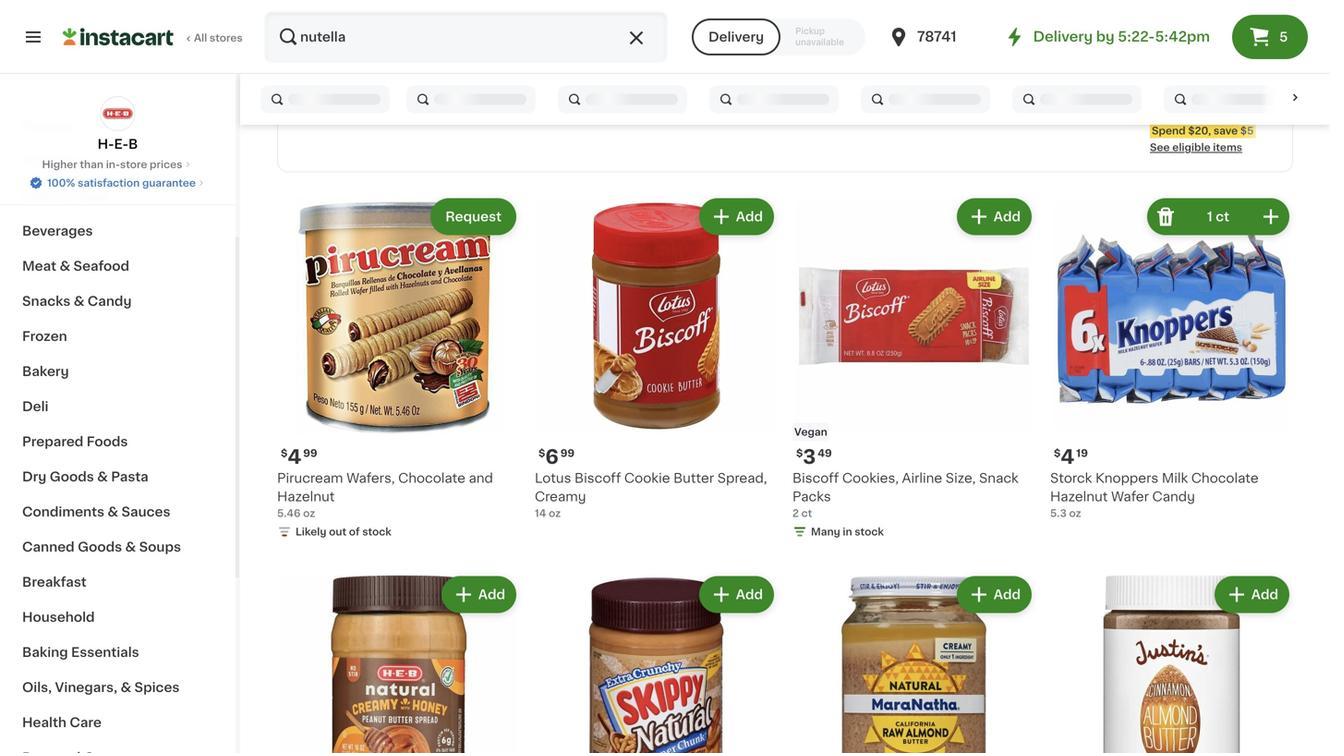 Task type: locate. For each thing, give the bounding box(es) containing it.
2 horizontal spatial $5
[[1241, 126, 1254, 136]]

1 vertical spatial 6
[[545, 447, 559, 467]]

spend down the 25.3
[[773, 85, 807, 95]]

1 hazelnut from the left
[[277, 490, 335, 503]]

many inside item carousel region
[[1169, 101, 1198, 111]]

3 chips from the left
[[1150, 28, 1188, 41]]

1 horizontal spatial chips
[[961, 28, 999, 41]]

14
[[535, 508, 546, 518]]

1 horizontal spatial spend
[[963, 85, 997, 95]]

0 horizontal spatial save
[[835, 85, 859, 95]]

$ 3 49
[[796, 447, 832, 467]]

store
[[120, 159, 147, 170]]

lotus
[[535, 472, 571, 485]]

product group containing chips ahoy! chewy chocolate chip cookies, family size
[[1150, 0, 1331, 155]]

chip inside 6 chips ahoy! original chocolate chip cookies 25.3 oz
[[842, 46, 873, 59]]

chocolate up 13
[[961, 46, 1028, 59]]

1 horizontal spatial items
[[1024, 102, 1053, 112]]

oz right 13
[[974, 64, 987, 74]]

cookies, down 5
[[1255, 46, 1311, 59]]

6 up the 25.3
[[782, 3, 795, 23]]

ahoy! inside chips ahoy! chewy chocolate chip cookies, family size 19.5 oz
[[1191, 28, 1230, 41]]

chocolate for family
[[1150, 46, 1218, 59]]

1 chips from the left
[[772, 28, 809, 41]]

1 horizontal spatial many
[[1169, 101, 1198, 111]]

4 up pirucream
[[288, 447, 301, 467]]

many down 'packs'
[[811, 527, 841, 537]]

chocolate inside storck knoppers milk chocolate hazelnut wafer candy 5.3 oz
[[1192, 472, 1259, 485]]

$20,
[[810, 85, 833, 95], [999, 85, 1022, 95], [1189, 126, 1212, 136]]

2 ahoy! from the left
[[1002, 28, 1040, 41]]

2 horizontal spatial chip
[[1221, 46, 1251, 59]]

2 biscoff from the left
[[793, 472, 839, 485]]

1 horizontal spatial 6
[[782, 3, 795, 23]]

0 horizontal spatial ct
[[802, 508, 812, 518]]

snacks & candy link
[[11, 284, 225, 319]]

2 99 from the left
[[561, 448, 575, 458]]

goods
[[50, 470, 94, 483], [78, 541, 122, 553]]

h-e-b logo image
[[100, 96, 135, 131]]

None search field
[[264, 11, 668, 63]]

99
[[303, 448, 317, 458], [561, 448, 575, 458]]

ahoy!
[[813, 28, 851, 41], [1002, 28, 1040, 41], [1191, 28, 1230, 41]]

wafers,
[[347, 472, 395, 485]]

0 horizontal spatial see
[[772, 102, 791, 112]]

pirucream
[[277, 472, 343, 485]]

items up 1 ct
[[1213, 142, 1243, 152]]

save down 6 chips ahoy! original chocolate chip cookies 25.3 oz at the top right of page
[[835, 85, 859, 95]]

0 horizontal spatial chip
[[842, 46, 873, 59]]

eligible down the 25.3
[[794, 102, 832, 112]]

in inside item carousel region
[[1201, 101, 1210, 111]]

1 vertical spatial many
[[811, 527, 841, 537]]

oz inside chips ahoy! chewy chocolate chip cookies, family size 19.5 oz
[[1174, 83, 1186, 93]]

goods inside canned goods & soups link
[[78, 541, 122, 553]]

ahoy! for family
[[1191, 28, 1230, 41]]

all stores link
[[63, 11, 244, 63]]

0 horizontal spatial candy
[[88, 295, 132, 308]]

3 chip from the left
[[1221, 46, 1251, 59]]

chocolate
[[772, 46, 839, 59], [961, 46, 1028, 59], [1150, 46, 1218, 59], [398, 472, 466, 485], [1192, 472, 1259, 485]]

ct right the 1 at right
[[1216, 210, 1230, 223]]

1 vertical spatial many in stock
[[811, 527, 884, 537]]

1 horizontal spatial ahoy!
[[1002, 28, 1040, 41]]

many in stock down 'packs'
[[811, 527, 884, 537]]

stock for 2
[[855, 527, 884, 537]]

chocolate up the 25.3
[[772, 46, 839, 59]]

2 cookies from the left
[[1065, 46, 1118, 59]]

2 horizontal spatial stock
[[1212, 101, 1242, 111]]

$5 down chips ahoy! chewy chocolate chip cookies, family size 19.5 oz
[[1241, 126, 1254, 136]]

stock inside item carousel region
[[1212, 101, 1242, 111]]

6 up lotus
[[545, 447, 559, 467]]

1 horizontal spatial original
[[1044, 28, 1094, 41]]

see down the 25.3
[[772, 102, 791, 112]]

1 vertical spatial goods
[[78, 541, 122, 553]]

original left 78741
[[854, 28, 904, 41]]

$20, down size
[[1189, 126, 1212, 136]]

2 original from the left
[[1044, 28, 1094, 41]]

1 horizontal spatial ct
[[1216, 210, 1230, 223]]

1 horizontal spatial 4
[[1061, 447, 1075, 467]]

original down "$4.49" element
[[1044, 28, 1094, 41]]

$5 for 6
[[862, 85, 875, 95]]

chocolate inside chips ahoy! chewy chocolate chip cookies, family size 19.5 oz
[[1150, 46, 1218, 59]]

save down chips ahoy! original chocolate chip cookies 13 oz
[[1025, 85, 1049, 95]]

0 horizontal spatial many in stock
[[811, 527, 884, 537]]

items
[[835, 102, 864, 112], [1024, 102, 1053, 112], [1213, 142, 1243, 152]]

1 cookies from the left
[[876, 46, 929, 59]]

biscoff up the creamy
[[575, 472, 621, 485]]

19
[[1077, 448, 1088, 458]]

1 horizontal spatial cookies,
[[1255, 46, 1311, 59]]

0 horizontal spatial many
[[811, 527, 841, 537]]

0 horizontal spatial in
[[843, 527, 852, 537]]

1 chip from the left
[[842, 46, 873, 59]]

chips ahoy! original chocolate chip cookies 13 oz
[[961, 28, 1118, 74]]

2 hazelnut from the left
[[1051, 490, 1108, 503]]

3
[[803, 447, 816, 467]]

chocolate left and
[[398, 472, 466, 485]]

cookie
[[625, 472, 670, 485]]

chip down chewy
[[1221, 46, 1251, 59]]

delivery inside button
[[709, 30, 764, 43]]

chocolate right milk
[[1192, 472, 1259, 485]]

chip inside chips ahoy! original chocolate chip cookies 13 oz
[[1032, 46, 1062, 59]]

spend $20, save $5 see eligible items down 19.5
[[1150, 126, 1254, 152]]

1 horizontal spatial delivery
[[1034, 30, 1093, 43]]

0 horizontal spatial stock
[[362, 527, 392, 537]]

1 vertical spatial candy
[[1153, 490, 1196, 503]]

1 horizontal spatial chip
[[1032, 46, 1062, 59]]

0 horizontal spatial hazelnut
[[277, 490, 335, 503]]

goods inside 'dry goods & pasta' link
[[50, 470, 94, 483]]

cookies down 78741
[[876, 46, 929, 59]]

lotus biscoff cookie butter spread, creamy 14 oz
[[535, 472, 767, 518]]

spend for 6
[[773, 85, 807, 95]]

chip for 13
[[1032, 46, 1062, 59]]

0 horizontal spatial 99
[[303, 448, 317, 458]]

family
[[1150, 65, 1193, 78]]

original inside chips ahoy! original chocolate chip cookies 13 oz
[[1044, 28, 1094, 41]]

0 horizontal spatial items
[[835, 102, 864, 112]]

request
[[446, 210, 502, 223]]

guarantee
[[142, 178, 196, 188]]

$ inside $ 3 49
[[796, 448, 803, 458]]

oz right 14
[[549, 508, 561, 518]]

$20, down chips ahoy! original chocolate chip cookies 13 oz
[[999, 85, 1022, 95]]

cookies inside 6 chips ahoy! original chocolate chip cookies 25.3 oz
[[876, 46, 929, 59]]

0 horizontal spatial cookies
[[876, 46, 929, 59]]

spread,
[[718, 472, 767, 485]]

3 $ from the left
[[796, 448, 803, 458]]

seafood
[[73, 260, 129, 273]]

1 99 from the left
[[303, 448, 317, 458]]

snacks
[[22, 295, 71, 308]]

$ inside $ 4 19
[[1054, 448, 1061, 458]]

many
[[1169, 101, 1198, 111], [811, 527, 841, 537]]

service type group
[[692, 18, 866, 55]]

2 horizontal spatial see
[[1150, 142, 1170, 152]]

6
[[782, 3, 795, 23], [545, 447, 559, 467]]

soups
[[139, 541, 181, 553]]

chocolate inside chips ahoy! original chocolate chip cookies 13 oz
[[961, 46, 1028, 59]]

chips inside chips ahoy! original chocolate chip cookies 13 oz
[[961, 28, 999, 41]]

many in stock for size
[[1169, 101, 1242, 111]]

eligible up the 1 at right
[[1173, 142, 1211, 152]]

1 biscoff from the left
[[575, 472, 621, 485]]

see
[[772, 102, 791, 112], [961, 102, 981, 112], [1150, 142, 1170, 152]]

chips up family
[[1150, 28, 1188, 41]]

save for chips
[[1025, 85, 1049, 95]]

eligible down chips ahoy! original chocolate chip cookies 13 oz
[[983, 102, 1022, 112]]

vegan
[[795, 427, 828, 437]]

0 horizontal spatial 4
[[288, 447, 301, 467]]

99 inside $ 6 99
[[561, 448, 575, 458]]

1 horizontal spatial save
[[1025, 85, 1049, 95]]

25.3
[[772, 64, 794, 74]]

deli link
[[11, 389, 225, 424]]

0 horizontal spatial cookies,
[[843, 472, 899, 485]]

household
[[22, 611, 95, 624]]

1 horizontal spatial eligible
[[983, 102, 1022, 112]]

1 horizontal spatial biscoff
[[793, 472, 839, 485]]

100%
[[47, 178, 75, 188]]

2 horizontal spatial chips
[[1150, 28, 1188, 41]]

$ inside $ 6 99
[[539, 448, 545, 458]]

many down 19.5
[[1169, 101, 1198, 111]]

0 horizontal spatial original
[[854, 28, 904, 41]]

add button inside product group
[[959, 200, 1030, 233]]

ct right 2 at right
[[802, 508, 812, 518]]

spend $20, save $5 see eligible items for chips
[[961, 85, 1065, 112]]

snacks & candy
[[22, 295, 132, 308]]

78741
[[917, 30, 957, 43]]

2
[[793, 508, 799, 518]]

delivery
[[1034, 30, 1093, 43], [709, 30, 764, 43]]

prices
[[150, 159, 182, 170]]

& down 100%
[[61, 189, 72, 202]]

spend $20, save $5 see eligible items for 6
[[772, 85, 875, 112]]

2 chip from the left
[[1032, 46, 1062, 59]]

1 horizontal spatial in
[[1201, 101, 1210, 111]]

chips up 13
[[961, 28, 999, 41]]

spend down 13
[[963, 85, 997, 95]]

0 vertical spatial cookies,
[[1255, 46, 1311, 59]]

stock down size
[[1212, 101, 1242, 111]]

1 horizontal spatial many in stock
[[1169, 101, 1242, 111]]

99 inside $ 4 99
[[303, 448, 317, 458]]

candy down seafood
[[88, 295, 132, 308]]

1 horizontal spatial candy
[[1153, 490, 1196, 503]]

delivery for delivery
[[709, 30, 764, 43]]

5.3
[[1051, 508, 1067, 518]]

meat
[[22, 260, 56, 273]]

0 vertical spatial in
[[1201, 101, 1210, 111]]

chip inside chips ahoy! chewy chocolate chip cookies, family size 19.5 oz
[[1221, 46, 1251, 59]]

1 $ from the left
[[281, 448, 288, 458]]

cookies, left airline
[[843, 472, 899, 485]]

2 horizontal spatial $20,
[[1189, 126, 1212, 136]]

2 4 from the left
[[1061, 447, 1075, 467]]

1 horizontal spatial spend $20, save $5 see eligible items
[[961, 85, 1065, 112]]

items for 6
[[835, 102, 864, 112]]

original inside 6 chips ahoy! original chocolate chip cookies 25.3 oz
[[854, 28, 904, 41]]

0 horizontal spatial spend $20, save $5 see eligible items
[[772, 85, 875, 112]]

breakfast
[[22, 576, 87, 589]]

4 left 19
[[1061, 447, 1075, 467]]

wafer
[[1112, 490, 1149, 503]]

1 horizontal spatial 99
[[561, 448, 575, 458]]

hazelnut inside storck knoppers milk chocolate hazelnut wafer candy 5.3 oz
[[1051, 490, 1108, 503]]

0 horizontal spatial $5
[[862, 85, 875, 95]]

$ left 19
[[1054, 448, 1061, 458]]

many in stock inside item carousel region
[[1169, 101, 1242, 111]]

oz up likely on the bottom
[[303, 508, 315, 518]]

beverages link
[[11, 213, 225, 249]]

save for 6
[[835, 85, 859, 95]]

Search field
[[266, 13, 666, 61]]

0 vertical spatial many
[[1169, 101, 1198, 111]]

items down chips ahoy! original chocolate chip cookies 13 oz
[[1024, 102, 1053, 112]]

chip left 78741 popup button
[[842, 46, 873, 59]]

oz right the 25.3
[[797, 64, 809, 74]]

99 up lotus
[[561, 448, 575, 458]]

household link
[[11, 600, 225, 635]]

1 horizontal spatial hazelnut
[[1051, 490, 1108, 503]]

$20, for chips
[[999, 85, 1022, 95]]

1 4 from the left
[[288, 447, 301, 467]]

many in stock down size
[[1169, 101, 1242, 111]]

of
[[349, 527, 360, 537]]

product group containing 3
[[793, 194, 1036, 543]]

remove storck knoppers milk chocolate hazelnut wafer candy image
[[1155, 206, 1177, 228]]

$ up pirucream
[[281, 448, 288, 458]]

add inside product group
[[994, 210, 1021, 223]]

chips up the 25.3
[[772, 28, 809, 41]]

h-
[[98, 138, 114, 151]]

in for size
[[1201, 101, 1210, 111]]

0 horizontal spatial spend
[[773, 85, 807, 95]]

instacart logo image
[[63, 26, 174, 48]]

hazelnut inside "pirucream wafers, chocolate and hazelnut 5.46 oz"
[[277, 490, 335, 503]]

2 chips from the left
[[961, 28, 999, 41]]

chip down "$4.49" element
[[1032, 46, 1062, 59]]

$ 6 99
[[539, 447, 575, 467]]

than
[[80, 159, 104, 170]]

2 horizontal spatial save
[[1214, 126, 1238, 136]]

hazelnut for 5.46
[[277, 490, 335, 503]]

chips
[[772, 28, 809, 41], [961, 28, 999, 41], [1150, 28, 1188, 41]]

$4.49 element
[[961, 1, 1143, 25]]

baking essentials link
[[11, 635, 225, 670]]

$5 down 6 chips ahoy! original chocolate chip cookies 25.3 oz at the top right of page
[[862, 85, 875, 95]]

meat & seafood link
[[11, 249, 225, 284]]

hazelnut down pirucream
[[277, 490, 335, 503]]

2 horizontal spatial spend
[[1152, 126, 1186, 136]]

chocolate down 5:42pm on the top of the page
[[1150, 46, 1218, 59]]

ahoy! inside chips ahoy! original chocolate chip cookies 13 oz
[[1002, 28, 1040, 41]]

goods down "prepared foods" at the bottom of the page
[[50, 470, 94, 483]]

spend down 19.5
[[1152, 126, 1186, 136]]

0 horizontal spatial biscoff
[[575, 472, 621, 485]]

6 chips ahoy! original chocolate chip cookies 25.3 oz
[[772, 3, 929, 74]]

spend $20, save $5 see eligible items down chips ahoy! original chocolate chip cookies 13 oz
[[961, 85, 1065, 112]]

0 vertical spatial ct
[[1216, 210, 1230, 223]]

4
[[288, 447, 301, 467], [1061, 447, 1075, 467]]

see down 13
[[961, 102, 981, 112]]

hazelnut down storck
[[1051, 490, 1108, 503]]

3 ahoy! from the left
[[1191, 28, 1230, 41]]

spend $20, save $5 see eligible items
[[772, 85, 875, 112], [961, 85, 1065, 112], [1150, 126, 1254, 152]]

many in stock
[[1169, 101, 1242, 111], [811, 527, 884, 537]]

1 ahoy! from the left
[[813, 28, 851, 41]]

spend $20, save $5 see eligible items down the 25.3
[[772, 85, 875, 112]]

oz right 5.3
[[1069, 508, 1082, 518]]

save down size
[[1214, 126, 1238, 136]]

2 horizontal spatial items
[[1213, 142, 1243, 152]]

candy inside storck knoppers milk chocolate hazelnut wafer candy 5.3 oz
[[1153, 490, 1196, 503]]

stock down biscoff cookies, airline size, snack packs 2 ct
[[855, 527, 884, 537]]

1 vertical spatial in
[[843, 527, 852, 537]]

see for chips
[[961, 102, 981, 112]]

foods
[[87, 435, 128, 448]]

$ inside $ 4 99
[[281, 448, 288, 458]]

1 original from the left
[[854, 28, 904, 41]]

0 horizontal spatial delivery
[[709, 30, 764, 43]]

see down 19.5
[[1150, 142, 1170, 152]]

candy down milk
[[1153, 490, 1196, 503]]

2 $ from the left
[[539, 448, 545, 458]]

$ down vegan
[[796, 448, 803, 458]]

cookies,
[[1255, 46, 1311, 59], [843, 472, 899, 485]]

$
[[281, 448, 288, 458], [539, 448, 545, 458], [796, 448, 803, 458], [1054, 448, 1061, 458]]

biscoff up 'packs'
[[793, 472, 839, 485]]

99 up pirucream
[[303, 448, 317, 458]]

2 horizontal spatial ahoy!
[[1191, 28, 1230, 41]]

0 horizontal spatial chips
[[772, 28, 809, 41]]

in down biscoff cookies, airline size, snack packs 2 ct
[[843, 527, 852, 537]]

0 vertical spatial goods
[[50, 470, 94, 483]]

0 horizontal spatial $20,
[[810, 85, 833, 95]]

$ up lotus
[[539, 448, 545, 458]]

4 $ from the left
[[1054, 448, 1061, 458]]

0 vertical spatial many in stock
[[1169, 101, 1242, 111]]

$20, down 6 chips ahoy! original chocolate chip cookies 25.3 oz at the top right of page
[[810, 85, 833, 95]]

cookies down by
[[1065, 46, 1118, 59]]

baking
[[22, 646, 68, 659]]

dairy & eggs
[[22, 189, 109, 202]]

goods for canned
[[78, 541, 122, 553]]

in down size
[[1201, 101, 1210, 111]]

goods down condiments & sauces
[[78, 541, 122, 553]]

0 horizontal spatial ahoy!
[[813, 28, 851, 41]]

save
[[835, 85, 859, 95], [1025, 85, 1049, 95], [1214, 126, 1238, 136]]

chocolate inside 6 chips ahoy! original chocolate chip cookies 25.3 oz
[[772, 46, 839, 59]]

0 horizontal spatial 6
[[545, 447, 559, 467]]

items down 6 chips ahoy! original chocolate chip cookies 25.3 oz at the top right of page
[[835, 102, 864, 112]]

1 vertical spatial ct
[[802, 508, 812, 518]]

oz down family
[[1174, 83, 1186, 93]]

1 horizontal spatial stock
[[855, 527, 884, 537]]

original
[[854, 28, 904, 41], [1044, 28, 1094, 41]]

0 horizontal spatial eligible
[[794, 102, 832, 112]]

1 horizontal spatial $20,
[[999, 85, 1022, 95]]

1 horizontal spatial see
[[961, 102, 981, 112]]

prepared foods
[[22, 435, 128, 448]]

1 horizontal spatial $5
[[1051, 85, 1065, 95]]

vinegars,
[[55, 681, 117, 694]]

$5 down chips ahoy! original chocolate chip cookies 13 oz
[[1051, 85, 1065, 95]]

chips inside chips ahoy! chewy chocolate chip cookies, family size 19.5 oz
[[1150, 28, 1188, 41]]

0 vertical spatial 6
[[782, 3, 795, 23]]

out
[[329, 527, 347, 537]]

1 horizontal spatial cookies
[[1065, 46, 1118, 59]]

product group
[[772, 0, 954, 114], [961, 0, 1143, 114], [1150, 0, 1331, 155], [277, 194, 520, 543], [535, 194, 778, 521], [793, 194, 1036, 543], [1051, 194, 1294, 521], [277, 572, 520, 753], [535, 572, 778, 753], [793, 572, 1036, 753], [1051, 572, 1294, 753]]

condiments
[[22, 505, 104, 518]]

stock right 'of'
[[362, 527, 392, 537]]

item carousel region
[[756, 0, 1331, 157]]

chips inside 6 chips ahoy! original chocolate chip cookies 25.3 oz
[[772, 28, 809, 41]]

1 vertical spatial cookies,
[[843, 472, 899, 485]]

stock for family
[[1212, 101, 1242, 111]]



Task type: describe. For each thing, give the bounding box(es) containing it.
& left sauces
[[108, 505, 118, 518]]

health
[[22, 716, 67, 729]]

recipes
[[22, 119, 76, 132]]

e-
[[114, 138, 128, 151]]

delivery for delivery by 5:22-5:42pm
[[1034, 30, 1093, 43]]

in for ct
[[843, 527, 852, 537]]

5
[[1280, 30, 1288, 43]]

78741 button
[[888, 11, 999, 63]]

all
[[194, 33, 207, 43]]

health care link
[[11, 705, 225, 740]]

chocolate inside "pirucream wafers, chocolate and hazelnut 5.46 oz"
[[398, 472, 466, 485]]

b
[[128, 138, 138, 151]]

4 for pirucream wafers, chocolate and hazelnut
[[288, 447, 301, 467]]

biscoff cookies, airline size, snack packs 2 ct
[[793, 472, 1019, 518]]

baking essentials
[[22, 646, 139, 659]]

chocolate for candy
[[1192, 472, 1259, 485]]

& left the soups
[[125, 541, 136, 553]]

dry goods & pasta
[[22, 470, 148, 483]]

condiments & sauces
[[22, 505, 170, 518]]

oz inside lotus biscoff cookie butter spread, creamy 14 oz
[[549, 508, 561, 518]]

chip for family
[[1221, 46, 1251, 59]]

biscoff inside biscoff cookies, airline size, snack packs 2 ct
[[793, 472, 839, 485]]

$ for pirucream wafers, chocolate and hazelnut
[[281, 448, 288, 458]]

increment quantity of storck knoppers milk chocolate hazelnut wafer candy image
[[1260, 206, 1282, 228]]

chocolate for 13
[[961, 46, 1028, 59]]

$ 4 19
[[1054, 447, 1088, 467]]

in-
[[106, 159, 120, 170]]

& left pasta
[[97, 470, 108, 483]]

higher
[[42, 159, 77, 170]]

butter
[[674, 472, 714, 485]]

19.5
[[1150, 83, 1171, 93]]

eligible for chips
[[983, 102, 1022, 112]]

$20, for 6
[[810, 85, 833, 95]]

dairy & eggs link
[[11, 178, 225, 213]]

beverages
[[22, 225, 93, 237]]

milk
[[1162, 472, 1188, 485]]

99 for 6
[[561, 448, 575, 458]]

prepared foods link
[[11, 424, 225, 459]]

snack
[[979, 472, 1019, 485]]

5.46
[[277, 508, 301, 518]]

eligible for 6
[[794, 102, 832, 112]]

$5.39 element
[[1150, 1, 1331, 25]]

5:22-
[[1118, 30, 1155, 43]]

1 ct
[[1208, 210, 1230, 223]]

2 horizontal spatial spend $20, save $5 see eligible items
[[1150, 126, 1254, 152]]

storck knoppers milk chocolate hazelnut wafer candy 5.3 oz
[[1051, 472, 1259, 518]]

$ for biscoff cookies, airline size, snack packs
[[796, 448, 803, 458]]

$5 for chips
[[1051, 85, 1065, 95]]

items for chips
[[1024, 102, 1053, 112]]

ahoy! for 13
[[1002, 28, 1040, 41]]

many in stock for ct
[[811, 527, 884, 537]]

2 horizontal spatial eligible
[[1173, 142, 1211, 152]]

hazelnut for wafer
[[1051, 490, 1108, 503]]

spices
[[134, 681, 180, 694]]

size
[[1196, 65, 1223, 78]]

care
[[70, 716, 102, 729]]

cookies, inside biscoff cookies, airline size, snack packs 2 ct
[[843, 472, 899, 485]]

& right the "meat"
[[60, 260, 70, 273]]

frozen
[[22, 330, 67, 343]]

size,
[[946, 472, 976, 485]]

oz inside storck knoppers milk chocolate hazelnut wafer candy 5.3 oz
[[1069, 508, 1082, 518]]

many for size
[[1169, 101, 1198, 111]]

produce link
[[11, 143, 225, 178]]

13
[[961, 64, 972, 74]]

all stores
[[194, 33, 243, 43]]

1
[[1208, 210, 1213, 223]]

higher than in-store prices
[[42, 159, 182, 170]]

delivery button
[[692, 18, 781, 55]]

dry goods & pasta link
[[11, 459, 225, 494]]

see for 6
[[772, 102, 791, 112]]

h-e-b
[[98, 138, 138, 151]]

delivery by 5:22-5:42pm link
[[1004, 26, 1210, 48]]

99 for 4
[[303, 448, 317, 458]]

health care
[[22, 716, 102, 729]]

ahoy! inside 6 chips ahoy! original chocolate chip cookies 25.3 oz
[[813, 28, 851, 41]]

knoppers
[[1096, 472, 1159, 485]]

$ 4 99
[[281, 447, 317, 467]]

5 button
[[1233, 15, 1308, 59]]

frozen link
[[11, 319, 225, 354]]

likely out of stock
[[296, 527, 392, 537]]

produce
[[22, 154, 79, 167]]

oils, vinegars, & spices link
[[11, 670, 225, 705]]

ct inside biscoff cookies, airline size, snack packs 2 ct
[[802, 508, 812, 518]]

sauces
[[121, 505, 170, 518]]

chips ahoy! chewy chocolate chip cookies, family size 19.5 oz
[[1150, 28, 1311, 93]]

airline
[[902, 472, 943, 485]]

dairy
[[22, 189, 58, 202]]

0 vertical spatial candy
[[88, 295, 132, 308]]

canned goods & soups link
[[11, 529, 225, 565]]

goods for dry
[[50, 470, 94, 483]]

oz inside "pirucream wafers, chocolate and hazelnut 5.46 oz"
[[303, 508, 315, 518]]

breakfast link
[[11, 565, 225, 600]]

spend for chips
[[963, 85, 997, 95]]

higher than in-store prices link
[[42, 157, 194, 172]]

chips for 13
[[961, 28, 999, 41]]

meat & seafood
[[22, 260, 129, 273]]

many for ct
[[811, 527, 841, 537]]

& left spices
[[121, 681, 131, 694]]

cookies inside chips ahoy! original chocolate chip cookies 13 oz
[[1065, 46, 1118, 59]]

by
[[1097, 30, 1115, 43]]

$ for lotus biscoff cookie butter spread, creamy
[[539, 448, 545, 458]]

delivery by 5:22-5:42pm
[[1034, 30, 1210, 43]]

biscoff inside lotus biscoff cookie butter spread, creamy 14 oz
[[575, 472, 621, 485]]

oz inside chips ahoy! original chocolate chip cookies 13 oz
[[974, 64, 987, 74]]

satisfaction
[[78, 178, 140, 188]]

prepared
[[22, 435, 83, 448]]

4 for storck knoppers milk chocolate hazelnut wafer candy
[[1061, 447, 1075, 467]]

packs
[[793, 490, 831, 503]]

bakery
[[22, 365, 69, 378]]

deli
[[22, 400, 48, 413]]

request button
[[433, 200, 515, 233]]

stores
[[210, 33, 243, 43]]

100% satisfaction guarantee button
[[29, 172, 207, 190]]

bakery link
[[11, 354, 225, 389]]

creamy
[[535, 490, 586, 503]]

essentials
[[71, 646, 139, 659]]

chips for family
[[1150, 28, 1188, 41]]

dry
[[22, 470, 46, 483]]

$ for storck knoppers milk chocolate hazelnut wafer candy
[[1054, 448, 1061, 458]]

canned
[[22, 541, 75, 553]]

chewy
[[1233, 28, 1278, 41]]

likely
[[296, 527, 327, 537]]

oz inside 6 chips ahoy! original chocolate chip cookies 25.3 oz
[[797, 64, 809, 74]]

100% satisfaction guarantee
[[47, 178, 196, 188]]

canned goods & soups
[[22, 541, 181, 553]]

storck
[[1051, 472, 1092, 485]]

recipes link
[[11, 108, 225, 143]]

49
[[818, 448, 832, 458]]

6 inside 6 chips ahoy! original chocolate chip cookies 25.3 oz
[[782, 3, 795, 23]]

product group containing chips ahoy! original chocolate chip cookies
[[961, 0, 1143, 114]]

& right snacks
[[74, 295, 84, 308]]

cookies, inside chips ahoy! chewy chocolate chip cookies, family size 19.5 oz
[[1255, 46, 1311, 59]]



Task type: vqa. For each thing, say whether or not it's contained in the screenshot.
30
no



